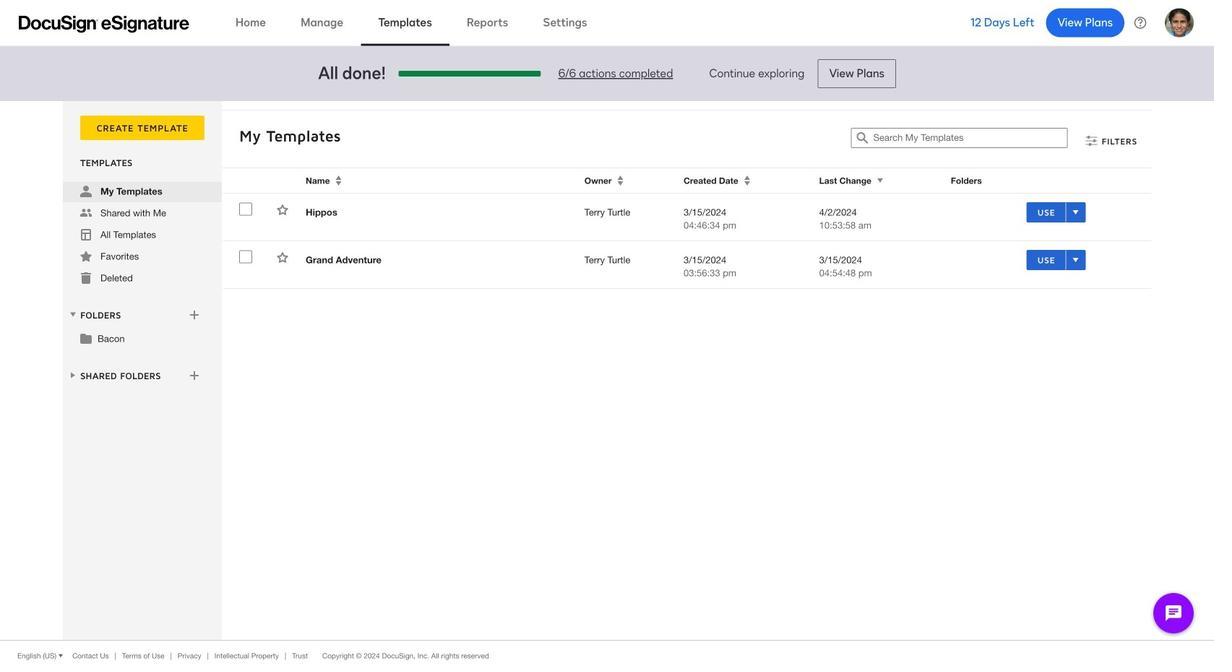 Task type: describe. For each thing, give the bounding box(es) containing it.
your uploaded profile image image
[[1165, 8, 1194, 37]]

docusign esignature image
[[19, 16, 189, 33]]

user image
[[80, 186, 92, 197]]

shared image
[[80, 207, 92, 219]]

more info region
[[0, 640, 1214, 671]]

star filled image
[[80, 251, 92, 262]]

trash image
[[80, 272, 92, 284]]

view shared folders image
[[67, 370, 79, 381]]



Task type: vqa. For each thing, say whether or not it's contained in the screenshot.
Search Deleted TEXT BOX
no



Task type: locate. For each thing, give the bounding box(es) containing it.
Search My Templates text field
[[873, 129, 1067, 147]]

folder image
[[80, 332, 92, 344]]

templates image
[[80, 229, 92, 241]]

view folders image
[[67, 309, 79, 320]]

add hippos to favorites image
[[277, 204, 288, 216]]

secondary navigation region
[[63, 101, 1155, 640]]

add grand adventure to favorites image
[[277, 252, 288, 263]]



